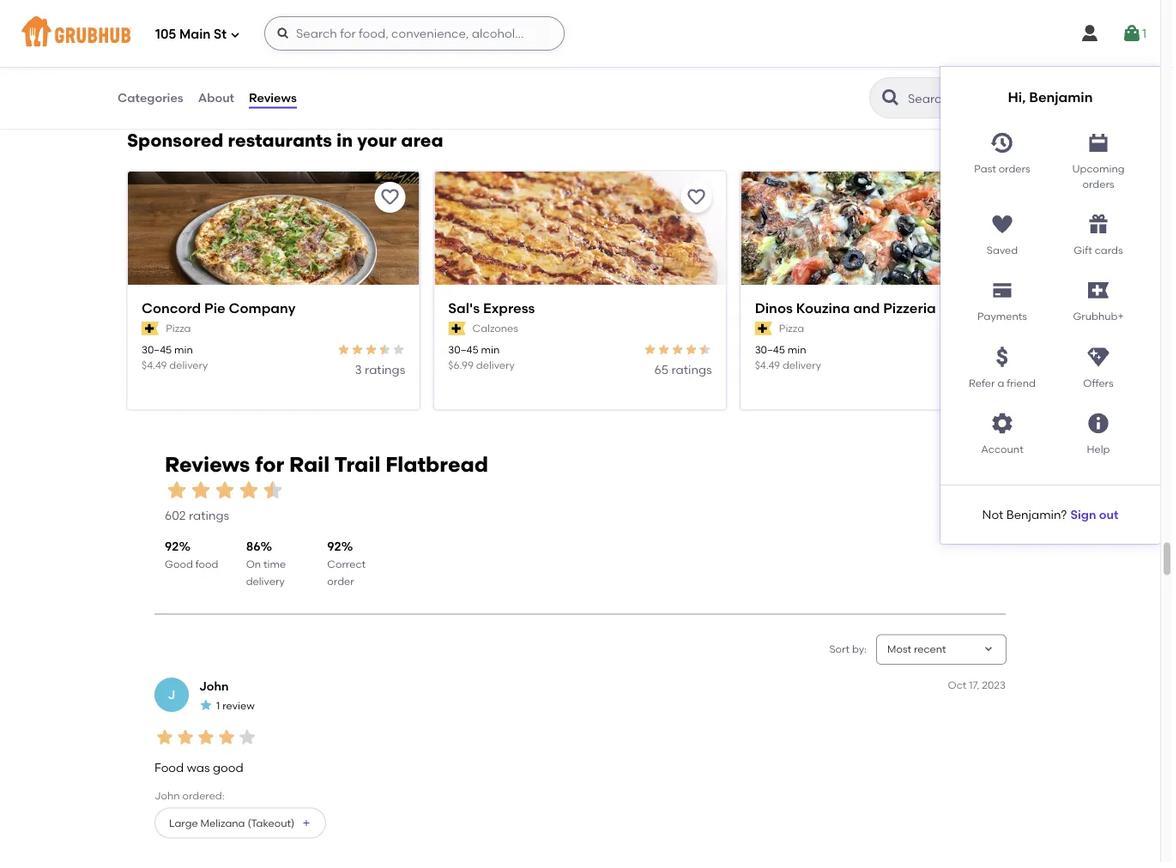 Task type: vqa. For each thing, say whether or not it's contained in the screenshot.
$4.49
yes



Task type: describe. For each thing, give the bounding box(es) containing it.
sal's express
[[448, 299, 535, 316]]

time
[[264, 558, 286, 571]]

concord pie company logo image
[[128, 171, 419, 315]]

j
[[168, 688, 175, 702]]

friend
[[1007, 377, 1036, 389]]

benjamin for hi,
[[1029, 89, 1093, 106]]

hi, benjamin
[[1008, 89, 1093, 106]]

oct 17, 2023
[[948, 679, 1006, 691]]

orders for past orders
[[999, 163, 1031, 175]]

refer a friend
[[969, 377, 1036, 389]]

order
[[327, 576, 354, 588]]

602
[[165, 509, 186, 523]]

svg image for account
[[991, 412, 1015, 436]]

92 correct order
[[327, 539, 366, 588]]

$6.99
[[448, 358, 474, 371]]

gift
[[1074, 244, 1093, 257]]

reviews button
[[248, 67, 298, 129]]

about button
[[197, 67, 235, 129]]

65
[[655, 362, 669, 377]]

svg image for saved
[[991, 212, 1015, 236]]

past orders
[[975, 163, 1031, 175]]

sponsored
[[127, 129, 224, 151]]

subscription pass image for sal's
[[448, 321, 466, 335]]

svg image for upcoming orders
[[1087, 131, 1111, 155]]

about
[[198, 90, 234, 105]]

upcoming
[[1072, 163, 1125, 175]]

grubhub+ button
[[1051, 272, 1147, 325]]

good
[[213, 761, 243, 775]]

ratings for sal's express
[[672, 362, 712, 377]]

not benjamin ? sign out
[[982, 508, 1119, 522]]

86
[[246, 539, 260, 554]]

search icon image
[[881, 88, 901, 108]]

delivery for kouzina
[[783, 358, 821, 371]]

30–45 for dinos
[[755, 344, 785, 356]]

30–45 for sal's
[[448, 344, 479, 356]]

dinos
[[755, 299, 793, 316]]

restaurants
[[228, 129, 332, 151]]

dinos kouzina and pizzeria link
[[755, 298, 1019, 317]]

17,
[[969, 679, 980, 691]]

food
[[155, 761, 184, 775]]

105 main st
[[155, 27, 227, 42]]

pizza for concord
[[166, 322, 191, 334]]

most recent
[[888, 643, 947, 656]]

kouzina
[[796, 299, 850, 316]]

concord
[[142, 299, 201, 316]]

86 on time delivery
[[246, 539, 286, 588]]

save this restaurant image
[[686, 187, 707, 207]]

reviews for reviews for rail trail flatbread
[[165, 452, 250, 477]]

food was good
[[155, 761, 243, 775]]

sort by:
[[830, 643, 867, 656]]

rail
[[289, 452, 330, 477]]

out
[[1099, 508, 1119, 522]]

min for concord
[[174, 344, 193, 356]]

$4.49 for dinos kouzina and pizzeria
[[755, 358, 780, 371]]

pie
[[204, 299, 226, 316]]

offers
[[1084, 377, 1114, 389]]

a
[[998, 377, 1005, 389]]

sort
[[830, 643, 850, 656]]

sign out button
[[1071, 500, 1119, 530]]

3 ratings
[[355, 362, 405, 377]]

ordered:
[[182, 790, 225, 803]]

svg image inside help "button"
[[1087, 412, 1111, 436]]

3
[[355, 362, 362, 377]]

account link
[[955, 405, 1051, 457]]

most
[[888, 643, 912, 656]]

large melizana (takeout) button
[[155, 808, 326, 839]]

cards
[[1095, 244, 1123, 257]]

1 button
[[1122, 18, 1147, 49]]

plus icon image
[[301, 818, 312, 829]]

payments
[[978, 311, 1027, 323]]

pizzeria
[[883, 299, 936, 316]]

2023
[[982, 679, 1006, 691]]

account
[[981, 443, 1024, 456]]

30–45 min $6.99 delivery
[[448, 344, 515, 371]]

gift cards
[[1074, 244, 1123, 257]]

st
[[214, 27, 227, 42]]

ratings for dinos kouzina and pizzeria
[[978, 362, 1019, 377]]

ratings for concord pie company
[[365, 362, 405, 377]]

svg image for 1
[[1122, 23, 1142, 44]]

categories
[[118, 90, 183, 105]]

65 ratings
[[655, 362, 712, 377]]

sal's express link
[[448, 298, 712, 317]]

payments link
[[955, 272, 1051, 325]]

subscription pass image for dinos
[[755, 321, 772, 335]]

svg image for offers
[[1087, 345, 1111, 369]]

john for john
[[199, 679, 229, 694]]

sponsored restaurants in your area
[[127, 129, 443, 151]]



Task type: locate. For each thing, give the bounding box(es) containing it.
1 review
[[216, 700, 255, 712]]

1 for 1
[[1142, 26, 1147, 41]]

save this restaurant image
[[380, 187, 400, 207]]

dinos kouzina and pizzeria logo image
[[741, 171, 1033, 315]]

30–45 down the concord on the left
[[142, 344, 172, 356]]

area
[[401, 129, 443, 151]]

30–45 for concord
[[142, 344, 172, 356]]

602 ratings
[[165, 509, 229, 523]]

benjamin right not
[[1007, 508, 1061, 522]]

92 for 92 good food
[[165, 539, 179, 554]]

express
[[483, 299, 535, 316]]

$4.49 for concord pie company
[[142, 358, 167, 371]]

subscription pass image down the sal's
[[448, 321, 466, 335]]

2 horizontal spatial min
[[788, 344, 806, 356]]

1 min from the left
[[174, 344, 193, 356]]

your
[[357, 129, 397, 151]]

delivery down time
[[246, 576, 285, 588]]

0 vertical spatial reviews
[[249, 90, 297, 105]]

benjamin
[[1029, 89, 1093, 106], [1007, 508, 1061, 522]]

1 pizza from the left
[[166, 322, 191, 334]]

min down the concord on the left
[[174, 344, 193, 356]]

92
[[165, 539, 179, 554], [327, 539, 341, 554]]

$4.49 down dinos
[[755, 358, 780, 371]]

svg image
[[1080, 23, 1100, 44], [276, 27, 290, 40], [230, 30, 240, 40], [991, 131, 1015, 155], [1087, 212, 1111, 236], [991, 345, 1015, 369], [1087, 412, 1111, 436]]

subscription pass image
[[142, 321, 159, 335], [448, 321, 466, 335], [755, 321, 772, 335]]

ratings up a
[[978, 362, 1019, 377]]

0 vertical spatial benjamin
[[1029, 89, 1093, 106]]

saved link
[[955, 205, 1051, 258]]

upcoming orders
[[1072, 163, 1125, 190]]

30–45 min $4.49 delivery for dinos
[[755, 344, 821, 371]]

gift cards link
[[1051, 205, 1147, 258]]

1 vertical spatial reviews
[[165, 452, 250, 477]]

orders for upcoming orders
[[1083, 178, 1115, 190]]

by:
[[852, 643, 867, 656]]

pizza down dinos
[[779, 322, 804, 334]]

0 horizontal spatial orders
[[999, 163, 1031, 175]]

delivery right $6.99
[[476, 358, 515, 371]]

john down food
[[155, 790, 180, 803]]

orders right past
[[999, 163, 1031, 175]]

oct
[[948, 679, 967, 691]]

food
[[195, 558, 218, 571]]

3 30–45 from the left
[[755, 344, 785, 356]]

good
[[165, 558, 193, 571]]

benjamin for not
[[1007, 508, 1061, 522]]

delivery for express
[[476, 358, 515, 371]]

offers link
[[1051, 338, 1147, 391]]

30–45 down dinos
[[755, 344, 785, 356]]

ratings right 65 at the right
[[672, 362, 712, 377]]

1 vertical spatial benjamin
[[1007, 508, 1061, 522]]

1 horizontal spatial save this restaurant button
[[681, 181, 712, 212]]

3 min from the left
[[788, 344, 806, 356]]

reviews up 602 ratings
[[165, 452, 250, 477]]

john for john ordered:
[[155, 790, 180, 803]]

0 horizontal spatial subscription pass image
[[142, 321, 159, 335]]

2 horizontal spatial 30–45
[[755, 344, 785, 356]]

1 horizontal spatial $4.49
[[755, 358, 780, 371]]

and
[[853, 299, 880, 316]]

refer a friend button
[[955, 338, 1051, 391]]

categories button
[[117, 67, 184, 129]]

help button
[[1051, 405, 1147, 457]]

Sort by: field
[[888, 642, 947, 657]]

trail
[[334, 452, 381, 477]]

caret down icon image
[[982, 643, 996, 657]]

1 vertical spatial orders
[[1083, 178, 1115, 190]]

on
[[246, 558, 261, 571]]

svg image inside payments link
[[991, 279, 1015, 303]]

past
[[975, 163, 996, 175]]

1 horizontal spatial pizza
[[779, 322, 804, 334]]

reviews inside button
[[249, 90, 297, 105]]

0 horizontal spatial 30–45
[[142, 344, 172, 356]]

delivery inside 30–45 min $6.99 delivery
[[476, 358, 515, 371]]

recent
[[914, 643, 947, 656]]

0 vertical spatial 1
[[1142, 26, 1147, 41]]

1 horizontal spatial min
[[481, 344, 500, 356]]

0 vertical spatial john
[[199, 679, 229, 694]]

Search Rail Trail Flatbread search field
[[906, 90, 1038, 106]]

subscription pass image for concord
[[142, 321, 159, 335]]

reviews for rail trail flatbread
[[165, 452, 488, 477]]

star icon image
[[337, 343, 350, 356], [350, 343, 364, 356], [364, 343, 378, 356], [378, 343, 392, 356], [378, 343, 392, 356], [392, 343, 405, 356], [643, 343, 657, 356], [657, 343, 671, 356], [671, 343, 685, 356], [685, 343, 698, 356], [698, 343, 712, 356], [698, 343, 712, 356], [991, 343, 1005, 356], [991, 343, 1005, 356], [1005, 343, 1019, 356], [165, 479, 189, 503], [189, 479, 213, 503], [213, 479, 237, 503], [237, 479, 261, 503], [261, 479, 285, 503], [261, 479, 285, 503], [199, 699, 213, 713], [155, 727, 175, 748], [175, 727, 196, 748], [196, 727, 216, 748], [216, 727, 237, 748], [237, 727, 258, 748]]

benjamin right the hi,
[[1029, 89, 1093, 106]]

min for dinos
[[788, 344, 806, 356]]

subscription pass image down dinos
[[755, 321, 772, 335]]

pizza
[[166, 322, 191, 334], [779, 322, 804, 334]]

saved
[[987, 244, 1018, 257]]

svg image inside gift cards "link"
[[1087, 212, 1111, 236]]

refer
[[969, 377, 995, 389]]

orders inside upcoming orders
[[1083, 178, 1115, 190]]

review
[[222, 700, 255, 712]]

1 horizontal spatial subscription pass image
[[448, 321, 466, 335]]

1 30–45 min $4.49 delivery from the left
[[142, 344, 208, 371]]

reviews up restaurants
[[249, 90, 297, 105]]

save this restaurant button for concord pie company
[[375, 181, 405, 212]]

0 horizontal spatial john
[[155, 790, 180, 803]]

sal's
[[448, 299, 480, 316]]

2 $4.49 from the left
[[755, 358, 780, 371]]

pizza down the concord on the left
[[166, 322, 191, 334]]

0 horizontal spatial save this restaurant button
[[375, 181, 405, 212]]

calzones
[[473, 322, 518, 334]]

30–45 up $6.99
[[448, 344, 479, 356]]

was
[[187, 761, 210, 775]]

grubhub plus flag logo image
[[1088, 283, 1109, 299]]

105
[[155, 27, 176, 42]]

grubhub+
[[1073, 311, 1124, 323]]

min inside 30–45 min $6.99 delivery
[[481, 344, 500, 356]]

min down dinos
[[788, 344, 806, 356]]

2 save this restaurant button from the left
[[681, 181, 712, 212]]

0 horizontal spatial min
[[174, 344, 193, 356]]

30–45 min $4.49 delivery for concord
[[142, 344, 208, 371]]

save this restaurant button for sal's express
[[681, 181, 712, 212]]

30–45 inside 30–45 min $6.99 delivery
[[448, 344, 479, 356]]

correct
[[327, 558, 366, 571]]

(takeout)
[[248, 817, 295, 829]]

melizana
[[201, 817, 245, 829]]

3 subscription pass image from the left
[[755, 321, 772, 335]]

?
[[1061, 508, 1067, 522]]

svg image for payments
[[991, 279, 1015, 303]]

reviews
[[249, 90, 297, 105], [165, 452, 250, 477]]

ratings right 3
[[365, 362, 405, 377]]

2 subscription pass image from the left
[[448, 321, 466, 335]]

for
[[255, 452, 284, 477]]

$4.49
[[142, 358, 167, 371], [755, 358, 780, 371]]

1 horizontal spatial 30–45
[[448, 344, 479, 356]]

1 horizontal spatial 30–45 min $4.49 delivery
[[755, 344, 821, 371]]

delivery for pie
[[169, 358, 208, 371]]

0 horizontal spatial $4.49
[[142, 358, 167, 371]]

1
[[1142, 26, 1147, 41], [216, 700, 220, 712]]

main
[[179, 27, 211, 42]]

2 pizza from the left
[[779, 322, 804, 334]]

30–45 min $4.49 delivery down the concord on the left
[[142, 344, 208, 371]]

hi,
[[1008, 89, 1026, 106]]

delivery down kouzina
[[783, 358, 821, 371]]

min for sal's
[[481, 344, 500, 356]]

2 92 from the left
[[327, 539, 341, 554]]

1 30–45 from the left
[[142, 344, 172, 356]]

min
[[174, 344, 193, 356], [481, 344, 500, 356], [788, 344, 806, 356]]

subscription pass image down the concord on the left
[[142, 321, 159, 335]]

92 inside 92 correct order
[[327, 539, 341, 554]]

2 30–45 from the left
[[448, 344, 479, 356]]

2 horizontal spatial subscription pass image
[[755, 321, 772, 335]]

in
[[337, 129, 353, 151]]

dinos kouzina and pizzeria
[[755, 299, 936, 316]]

svg image inside upcoming orders link
[[1087, 131, 1111, 155]]

svg image inside '1' 'button'
[[1122, 23, 1142, 44]]

92 for 92 correct order
[[327, 539, 341, 554]]

min down "calzones"
[[481, 344, 500, 356]]

1 inside 'button'
[[1142, 26, 1147, 41]]

sign
[[1071, 508, 1097, 522]]

1 horizontal spatial john
[[199, 679, 229, 694]]

1 subscription pass image from the left
[[142, 321, 159, 335]]

1 $4.49 from the left
[[142, 358, 167, 371]]

delivery inside 86 on time delivery
[[246, 576, 285, 588]]

12 ratings
[[964, 362, 1019, 377]]

1 vertical spatial 1
[[216, 700, 220, 712]]

92 inside 92 good food
[[165, 539, 179, 554]]

1 vertical spatial john
[[155, 790, 180, 803]]

30–45 min $4.49 delivery down dinos
[[755, 344, 821, 371]]

1 for 1 review
[[216, 700, 220, 712]]

30–45 min $4.49 delivery
[[142, 344, 208, 371], [755, 344, 821, 371]]

company
[[229, 299, 296, 316]]

1 horizontal spatial 1
[[1142, 26, 1147, 41]]

12
[[964, 362, 975, 377]]

2 min from the left
[[481, 344, 500, 356]]

help
[[1087, 443, 1110, 456]]

reviews for reviews
[[249, 90, 297, 105]]

svg image inside 'account' link
[[991, 412, 1015, 436]]

john up 1 review
[[199, 679, 229, 694]]

92 up good
[[165, 539, 179, 554]]

concord pie company link
[[142, 298, 405, 317]]

svg image inside offers link
[[1087, 345, 1111, 369]]

ratings right 602
[[189, 509, 229, 523]]

1 horizontal spatial 92
[[327, 539, 341, 554]]

sal's express logo image
[[435, 171, 726, 315]]

svg image inside past orders link
[[991, 131, 1015, 155]]

orders
[[999, 163, 1031, 175], [1083, 178, 1115, 190]]

92 good food
[[165, 539, 218, 571]]

1 save this restaurant button from the left
[[375, 181, 405, 212]]

0 horizontal spatial 1
[[216, 700, 220, 712]]

large melizana (takeout)
[[169, 817, 295, 829]]

large
[[169, 817, 198, 829]]

orders down upcoming
[[1083, 178, 1115, 190]]

92 up correct
[[327, 539, 341, 554]]

pizza for dinos
[[779, 322, 804, 334]]

1 horizontal spatial orders
[[1083, 178, 1115, 190]]

flatbread
[[386, 452, 488, 477]]

0 horizontal spatial 30–45 min $4.49 delivery
[[142, 344, 208, 371]]

svg image inside the saved link
[[991, 212, 1015, 236]]

0 horizontal spatial 92
[[165, 539, 179, 554]]

main navigation navigation
[[0, 0, 1161, 544]]

1 92 from the left
[[165, 539, 179, 554]]

$4.49 down the concord on the left
[[142, 358, 167, 371]]

svg image inside refer a friend button
[[991, 345, 1015, 369]]

Search for food, convenience, alcohol... search field
[[264, 16, 565, 51]]

delivery down the concord on the left
[[169, 358, 208, 371]]

0 horizontal spatial pizza
[[166, 322, 191, 334]]

svg image
[[1122, 23, 1142, 44], [1087, 131, 1111, 155], [991, 212, 1015, 236], [991, 279, 1015, 303], [1087, 345, 1111, 369], [991, 412, 1015, 436]]

0 vertical spatial orders
[[999, 163, 1031, 175]]

2 30–45 min $4.49 delivery from the left
[[755, 344, 821, 371]]



